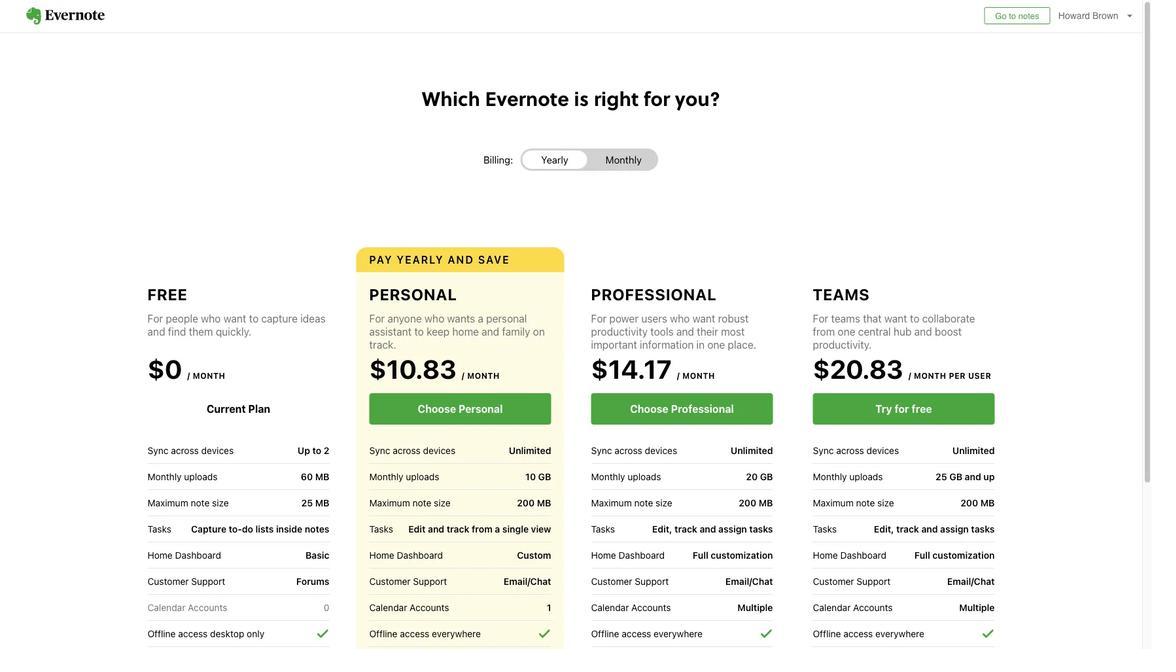 Task type: vqa. For each thing, say whether or not it's contained in the screenshot.


Task type: describe. For each thing, give the bounding box(es) containing it.
25 mb
[[302, 498, 330, 509]]

tasks for 60
[[148, 524, 171, 535]]

forums
[[296, 576, 330, 587]]

offline access everywhere for 25
[[814, 629, 925, 639]]

note for 10 gb
[[413, 498, 432, 508]]

in
[[697, 339, 705, 351]]

25 gb and up
[[936, 472, 996, 482]]

hub
[[894, 326, 912, 338]]

capture
[[261, 313, 298, 325]]

mb right 60
[[315, 472, 330, 482]]

to-
[[229, 524, 242, 535]]

tasks for 25
[[814, 524, 837, 535]]

capture
[[191, 524, 227, 535]]

$10.83 / month
[[370, 354, 500, 385]]

one inside the for teams that want to collaborate from one central hub and boost productivity.
[[838, 326, 856, 338]]

0
[[324, 603, 330, 613]]

mb for 20 gb
[[759, 498, 774, 509]]

choose for choose personal
[[418, 403, 456, 415]]

view
[[531, 524, 552, 535]]

go to notes link
[[985, 7, 1051, 24]]

everywhere for 25 gb and up
[[876, 629, 925, 639]]

multiple for 20 gb
[[738, 603, 774, 613]]

access for 20
[[622, 629, 652, 639]]

access for 10
[[400, 629, 430, 639]]

custom
[[517, 550, 552, 561]]

accounts for 10 gb
[[410, 602, 450, 613]]

central
[[859, 326, 892, 338]]

devices for 20 gb
[[645, 445, 678, 456]]

wants
[[447, 313, 475, 325]]

home dashboard for 10 gb
[[370, 550, 443, 561]]

important
[[592, 339, 638, 351]]

accounts for 60 mb
[[188, 602, 228, 613]]

to inside for people who want to capture ideas and find them quickly.
[[249, 313, 259, 325]]

howard brown link
[[1056, 0, 1143, 32]]

productivity
[[592, 326, 648, 338]]

capture to-do lists inside notes
[[191, 524, 330, 535]]

tasks for 10
[[370, 524, 393, 535]]

collaborate
[[923, 313, 976, 325]]

full for 25
[[915, 550, 931, 561]]

devices for 10 gb
[[423, 445, 456, 456]]

howard brown
[[1059, 10, 1119, 21]]

teams
[[814, 285, 870, 304]]

who for personal
[[425, 313, 445, 325]]

teams
[[832, 313, 861, 325]]

monthly uploads for 25 gb and up
[[814, 471, 884, 482]]

access for 25
[[844, 629, 874, 639]]

most
[[722, 326, 745, 338]]

edit, track and assign tasks for 25
[[875, 524, 996, 535]]

monthly for 25 gb and up
[[814, 471, 848, 482]]

for teams that want to collaborate from one central hub and boost productivity.
[[814, 313, 976, 351]]

anyone
[[388, 313, 422, 325]]

customer for 60 mb
[[148, 576, 189, 587]]

uploads for 10 gb
[[406, 471, 440, 482]]

note for 20 gb
[[635, 498, 654, 508]]

to inside the for teams that want to collaborate from one central hub and boost productivity.
[[911, 313, 920, 325]]

evernote link
[[13, 0, 118, 32]]

which
[[422, 84, 481, 112]]

home for 60
[[148, 550, 173, 561]]

try for free
[[876, 403, 933, 415]]

from inside the for teams that want to collaborate from one central hub and boost productivity.
[[814, 326, 836, 338]]

plan
[[248, 403, 271, 415]]

uploads for 60 mb
[[184, 471, 218, 482]]

ideas
[[301, 313, 326, 325]]

everywhere for 10 gb
[[432, 629, 481, 639]]

support for 10 gb
[[413, 576, 447, 587]]

calendar for 25
[[814, 602, 851, 613]]

dashboard for 25 gb and up
[[841, 550, 887, 561]]

accounts for 25 gb and up
[[854, 602, 893, 613]]

single
[[503, 524, 529, 535]]

200 for 10
[[517, 498, 535, 509]]

tasks for 20 gb
[[750, 524, 774, 535]]

up to 2
[[298, 445, 330, 456]]

personal
[[459, 403, 503, 415]]

find
[[168, 326, 186, 338]]

per
[[950, 371, 967, 380]]

current plan
[[207, 403, 271, 415]]

offline access desktop only
[[148, 629, 265, 639]]

and inside the for teams that want to collaborate from one central hub and boost productivity.
[[915, 326, 933, 338]]

people
[[166, 313, 198, 325]]

sync across devices for 20
[[592, 445, 678, 456]]

up
[[984, 472, 996, 482]]

desktop
[[210, 629, 244, 639]]

monthly uploads for 60 mb
[[148, 471, 218, 482]]

quickly.
[[216, 326, 252, 338]]

mb for 25 gb and up
[[981, 498, 996, 509]]

lists
[[256, 524, 274, 535]]

month for $20.83
[[915, 371, 947, 380]]

customer support for 20 gb
[[592, 576, 669, 587]]

choose professional
[[631, 403, 735, 415]]

track.
[[370, 339, 397, 351]]

current plan button
[[148, 393, 330, 425]]

howard
[[1059, 10, 1091, 21]]

2
[[324, 445, 330, 456]]

dashboard for 20 gb
[[619, 550, 665, 561]]

0 horizontal spatial for
[[644, 84, 671, 112]]

note for 25 gb and up
[[857, 498, 876, 508]]

billing:
[[484, 154, 514, 165]]

customer for 10 gb
[[370, 576, 411, 587]]

$0
[[148, 354, 182, 385]]

unlimited for 10 gb
[[509, 445, 552, 456]]

maximum note size for 10
[[370, 498, 451, 508]]

go
[[996, 11, 1007, 21]]

family
[[502, 326, 531, 338]]

choose professional button
[[592, 393, 774, 425]]

tasks for 25 gb and up
[[972, 524, 996, 535]]

full customization for 20
[[693, 550, 774, 561]]

sync for 25 gb and up
[[814, 445, 834, 456]]

offline access everywhere for 20
[[592, 629, 703, 639]]

robust
[[719, 313, 749, 325]]

current
[[207, 403, 246, 415]]

1
[[547, 603, 552, 613]]

choose personal
[[418, 403, 503, 415]]

10 gb
[[526, 472, 552, 482]]

0 horizontal spatial from
[[472, 524, 493, 535]]

sync across devices for 60
[[148, 445, 234, 456]]

dashboard for 10 gb
[[397, 550, 443, 561]]

home dashboard for 20 gb
[[592, 550, 665, 561]]

access for 60
[[178, 629, 208, 639]]

maximum for 60 mb
[[148, 498, 188, 508]]

mb for 60 mb
[[315, 498, 330, 509]]

sync across devices for 10
[[370, 445, 456, 456]]

keep
[[427, 326, 450, 338]]

for inside button
[[895, 403, 910, 415]]

to left 2
[[313, 445, 322, 456]]

note for 60 mb
[[191, 498, 210, 508]]

who inside for power users who want robust productivity tools and their most important information in one place.
[[671, 313, 690, 325]]

want inside for power users who want robust productivity tools and their most important information in one place.
[[693, 313, 716, 325]]

mb for 10 gb
[[537, 498, 552, 509]]

free
[[912, 403, 933, 415]]

to inside for anyone who wants a personal assistant to keep home and family on track.
[[415, 326, 424, 338]]

tools
[[651, 326, 674, 338]]

accounts for 20 gb
[[632, 602, 671, 613]]

and inside for anyone who wants a personal assistant to keep home and family on track.
[[482, 326, 500, 338]]

/ for $20.83
[[909, 371, 912, 380]]

place.
[[728, 339, 757, 351]]

boost
[[936, 326, 963, 338]]

pay
[[370, 254, 393, 266]]

maximum note size for 25
[[814, 498, 895, 508]]

right
[[594, 84, 639, 112]]

yearly
[[397, 254, 444, 266]]

and inside for power users who want robust productivity tools and their most important information in one place.
[[677, 326, 695, 338]]

offline for 20 gb
[[592, 629, 620, 639]]

size for 25 gb and up
[[878, 498, 895, 508]]

track for 20
[[675, 524, 698, 535]]

$14.17 / month
[[592, 354, 716, 385]]

$20.83 / month per user
[[814, 354, 992, 385]]

customer for 20 gb
[[592, 576, 633, 587]]

offline access everywhere for 10
[[370, 629, 481, 639]]

edit, track and assign tasks for 20
[[653, 524, 774, 535]]



Task type: locate. For each thing, give the bounding box(es) containing it.
gb for 25
[[950, 472, 963, 482]]

assign down 25 gb and up
[[941, 524, 970, 535]]

calendar accounts for 60 mb
[[148, 602, 228, 613]]

calendar for 10
[[370, 602, 408, 613]]

which evernote is right for you?
[[422, 84, 721, 112]]

monthly for 20 gb
[[592, 471, 626, 482]]

devices down 'choose personal'
[[423, 445, 456, 456]]

3 for from the left
[[592, 313, 607, 325]]

tasks for 20
[[592, 524, 615, 535]]

1 month from the left
[[193, 371, 226, 380]]

month inside $10.83 / month
[[468, 371, 500, 380]]

1 uploads from the left
[[184, 471, 218, 482]]

devices for 60 mb
[[201, 445, 234, 456]]

1 vertical spatial notes
[[305, 524, 330, 535]]

0 horizontal spatial offline access everywhere
[[370, 629, 481, 639]]

gb
[[539, 472, 552, 482], [761, 472, 774, 482], [950, 472, 963, 482]]

who for free
[[201, 313, 221, 325]]

25 for 25 gb and up
[[936, 472, 948, 482]]

unlimited up 10 at left
[[509, 445, 552, 456]]

1 customer support from the left
[[148, 576, 225, 587]]

1 horizontal spatial customization
[[933, 550, 996, 561]]

want inside for people who want to capture ideas and find them quickly.
[[224, 313, 246, 325]]

2 edit, track and assign tasks from the left
[[875, 524, 996, 535]]

calendar accounts for 10 gb
[[370, 602, 450, 613]]

1 horizontal spatial full customization
[[915, 550, 996, 561]]

1 unlimited from the left
[[509, 445, 552, 456]]

mb down 20 gb
[[759, 498, 774, 509]]

/ for $0
[[187, 371, 191, 380]]

2 horizontal spatial everywhere
[[876, 629, 925, 639]]

3 accounts from the left
[[632, 602, 671, 613]]

size for 10 gb
[[434, 498, 451, 508]]

save
[[479, 254, 510, 266]]

and inside for people who want to capture ideas and find them quickly.
[[148, 326, 165, 338]]

2 horizontal spatial unlimited
[[953, 445, 996, 456]]

track for 25
[[897, 524, 920, 535]]

0 horizontal spatial full
[[693, 550, 709, 561]]

from up productivity.
[[814, 326, 836, 338]]

for people who want to capture ideas and find them quickly.
[[148, 313, 326, 338]]

inside
[[276, 524, 303, 535]]

gb right 10 at left
[[539, 472, 552, 482]]

3 home dashboard from the left
[[592, 550, 665, 561]]

customer for 25 gb and up
[[814, 576, 855, 587]]

assign
[[719, 524, 748, 535], [941, 524, 970, 535]]

3 unlimited from the left
[[953, 445, 996, 456]]

200 mb down up
[[961, 498, 996, 509]]

1 horizontal spatial 200 mb
[[739, 498, 774, 509]]

0 vertical spatial for
[[644, 84, 671, 112]]

1 horizontal spatial full
[[915, 550, 931, 561]]

200 mb for 25 gb and up
[[961, 498, 996, 509]]

3 home from the left
[[592, 550, 617, 561]]

who up keep
[[425, 313, 445, 325]]

1 edit, from the left
[[653, 524, 673, 535]]

200 down 20
[[739, 498, 757, 509]]

maximum for 25 gb and up
[[814, 498, 854, 508]]

evernote image
[[13, 7, 118, 25]]

2 who from the left
[[425, 313, 445, 325]]

unlimited for 20 gb
[[731, 445, 774, 456]]

3 maximum from the left
[[592, 498, 632, 508]]

devices
[[201, 445, 234, 456], [423, 445, 456, 456], [645, 445, 678, 456], [867, 445, 900, 456]]

3 monthly uploads from the left
[[592, 471, 662, 482]]

to right 'go' on the right of page
[[1010, 11, 1017, 21]]

choose inside button
[[631, 403, 669, 415]]

a left single
[[495, 524, 500, 535]]

across for 20
[[615, 445, 643, 456]]

choose inside button
[[418, 403, 456, 415]]

0 horizontal spatial 25
[[302, 498, 313, 509]]

everywhere
[[432, 629, 481, 639], [654, 629, 703, 639], [876, 629, 925, 639]]

dashboard
[[175, 550, 221, 561], [397, 550, 443, 561], [619, 550, 665, 561], [841, 550, 887, 561]]

0 horizontal spatial edit, track and assign tasks
[[653, 524, 774, 535]]

monthly uploads for 20 gb
[[592, 471, 662, 482]]

3 calendar from the left
[[592, 602, 629, 613]]

0 horizontal spatial gb
[[539, 472, 552, 482]]

0 horizontal spatial full customization
[[693, 550, 774, 561]]

1 horizontal spatial offline access everywhere
[[592, 629, 703, 639]]

user
[[969, 371, 992, 380]]

you?
[[676, 84, 721, 112]]

2 calendar accounts from the left
[[370, 602, 450, 613]]

4 home from the left
[[814, 550, 839, 561]]

for up productivity
[[592, 313, 607, 325]]

1 monthly uploads from the left
[[148, 471, 218, 482]]

calendar for 60
[[148, 602, 186, 613]]

home for 10
[[370, 550, 395, 561]]

200 mb
[[517, 498, 552, 509], [739, 498, 774, 509], [961, 498, 996, 509]]

month down in
[[683, 371, 716, 380]]

their
[[697, 326, 719, 338]]

1 full from the left
[[693, 550, 709, 561]]

for inside for people who want to capture ideas and find them quickly.
[[148, 313, 163, 325]]

from left single
[[472, 524, 493, 535]]

0 horizontal spatial want
[[224, 313, 246, 325]]

everywhere for 20 gb
[[654, 629, 703, 639]]

uploads for 25 gb and up
[[850, 471, 884, 482]]

0 horizontal spatial email/chat
[[504, 576, 552, 587]]

$20.83
[[814, 354, 904, 385]]

only
[[247, 629, 265, 639]]

1 horizontal spatial unlimited
[[731, 445, 774, 456]]

4 maximum note size from the left
[[814, 498, 895, 508]]

choose for choose professional
[[631, 403, 669, 415]]

month for $14.17
[[683, 371, 716, 380]]

customization
[[711, 550, 774, 561], [933, 550, 996, 561]]

maximum for 10 gb
[[370, 498, 410, 508]]

4 size from the left
[[878, 498, 895, 508]]

25 left up
[[936, 472, 948, 482]]

1 vertical spatial for
[[895, 403, 910, 415]]

for for personal
[[370, 313, 385, 325]]

3 uploads from the left
[[628, 471, 662, 482]]

choose personal button
[[370, 393, 552, 425]]

month inside $14.17 / month
[[683, 371, 716, 380]]

1 who from the left
[[201, 313, 221, 325]]

support for 20 gb
[[635, 576, 669, 587]]

month up personal on the bottom of page
[[468, 371, 500, 380]]

unlimited
[[509, 445, 552, 456], [731, 445, 774, 456], [953, 445, 996, 456]]

4 accounts from the left
[[854, 602, 893, 613]]

0 vertical spatial one
[[838, 326, 856, 338]]

4 sync across devices from the left
[[814, 445, 900, 456]]

one down teams
[[838, 326, 856, 338]]

1 horizontal spatial everywhere
[[654, 629, 703, 639]]

3 maximum note size from the left
[[592, 498, 673, 508]]

2 horizontal spatial gb
[[950, 472, 963, 482]]

gb for 20
[[761, 472, 774, 482]]

4 calendar accounts from the left
[[814, 602, 893, 613]]

1 email/chat from the left
[[504, 576, 552, 587]]

edit
[[409, 524, 426, 535]]

1 / from the left
[[187, 371, 191, 380]]

/ inside $10.83 / month
[[462, 371, 465, 380]]

sync across devices down choose professional
[[592, 445, 678, 456]]

1 horizontal spatial track
[[675, 524, 698, 535]]

devices down choose professional
[[645, 445, 678, 456]]

for right try
[[895, 403, 910, 415]]

1 gb from the left
[[539, 472, 552, 482]]

full for 20
[[693, 550, 709, 561]]

for inside for power users who want robust productivity tools and their most important information in one place.
[[592, 313, 607, 325]]

0 horizontal spatial customization
[[711, 550, 774, 561]]

2 dashboard from the left
[[397, 550, 443, 561]]

2 horizontal spatial 200
[[961, 498, 979, 509]]

1 horizontal spatial one
[[838, 326, 856, 338]]

them
[[189, 326, 213, 338]]

/ down 'information'
[[678, 371, 681, 380]]

2 calendar from the left
[[370, 602, 408, 613]]

sync for 60 mb
[[148, 445, 169, 456]]

calendar accounts
[[148, 602, 228, 613], [370, 602, 450, 613], [592, 602, 671, 613], [814, 602, 893, 613]]

who inside for anyone who wants a personal assistant to keep home and family on track.
[[425, 313, 445, 325]]

devices down current at the bottom of page
[[201, 445, 234, 456]]

0 horizontal spatial 200 mb
[[517, 498, 552, 509]]

1 tasks from the left
[[148, 524, 171, 535]]

/ right $0 at the left bottom of page
[[187, 371, 191, 380]]

0 horizontal spatial 200
[[517, 498, 535, 509]]

choose down $14.17 / month
[[631, 403, 669, 415]]

3 / from the left
[[678, 371, 681, 380]]

2 / from the left
[[462, 371, 465, 380]]

a right the wants
[[478, 313, 484, 325]]

2 horizontal spatial track
[[897, 524, 920, 535]]

want up hub
[[885, 313, 908, 325]]

2 200 mb from the left
[[739, 498, 774, 509]]

3 customer from the left
[[592, 576, 633, 587]]

offline
[[148, 629, 176, 639], [370, 629, 398, 639], [592, 629, 620, 639], [814, 629, 842, 639]]

1 offline from the left
[[148, 629, 176, 639]]

month for $10.83
[[468, 371, 500, 380]]

0 horizontal spatial notes
[[305, 524, 330, 535]]

to up hub
[[911, 313, 920, 325]]

sync across devices down 'choose personal'
[[370, 445, 456, 456]]

1 horizontal spatial edit, track and assign tasks
[[875, 524, 996, 535]]

$14.17
[[592, 354, 672, 385]]

monthly for 10 gb
[[370, 471, 404, 482]]

notes
[[1019, 11, 1040, 21], [305, 524, 330, 535]]

support for 25 gb and up
[[857, 576, 891, 587]]

calendar
[[148, 602, 186, 613], [370, 602, 408, 613], [592, 602, 629, 613], [814, 602, 851, 613]]

0 horizontal spatial multiple
[[738, 603, 774, 613]]

200 mb for 10 gb
[[517, 498, 552, 509]]

3 access from the left
[[622, 629, 652, 639]]

2 unlimited from the left
[[731, 445, 774, 456]]

monthly for 60 mb
[[148, 471, 182, 482]]

1 vertical spatial from
[[472, 524, 493, 535]]

1 customer from the left
[[148, 576, 189, 587]]

month inside '$20.83 / month per user'
[[915, 371, 947, 380]]

1 horizontal spatial 25
[[936, 472, 948, 482]]

offline for 25 gb and up
[[814, 629, 842, 639]]

1 full customization from the left
[[693, 550, 774, 561]]

1 horizontal spatial who
[[425, 313, 445, 325]]

sync across devices
[[148, 445, 234, 456], [370, 445, 456, 456], [592, 445, 678, 456], [814, 445, 900, 456]]

to up quickly.
[[249, 313, 259, 325]]

1 horizontal spatial edit,
[[875, 524, 895, 535]]

2 horizontal spatial who
[[671, 313, 690, 325]]

3 sync across devices from the left
[[592, 445, 678, 456]]

go to notes
[[996, 11, 1040, 21]]

2 multiple from the left
[[960, 603, 996, 613]]

tasks down 20 gb
[[750, 524, 774, 535]]

1 sync across devices from the left
[[148, 445, 234, 456]]

a inside for anyone who wants a personal assistant to keep home and family on track.
[[478, 313, 484, 325]]

1 horizontal spatial tasks
[[972, 524, 996, 535]]

unlimited up 25 gb and up
[[953, 445, 996, 456]]

for for professional
[[592, 313, 607, 325]]

1 home dashboard from the left
[[148, 550, 221, 561]]

1 sync from the left
[[148, 445, 169, 456]]

want up their at the bottom
[[693, 313, 716, 325]]

personal
[[487, 313, 527, 325]]

for
[[148, 313, 163, 325], [370, 313, 385, 325], [592, 313, 607, 325], [814, 313, 829, 325]]

0 horizontal spatial one
[[708, 339, 726, 351]]

1 note from the left
[[191, 498, 210, 508]]

2 horizontal spatial want
[[885, 313, 908, 325]]

25 down 60
[[302, 498, 313, 509]]

4 dashboard from the left
[[841, 550, 887, 561]]

personal
[[370, 285, 457, 304]]

and
[[448, 254, 475, 266]]

sync across devices down try
[[814, 445, 900, 456]]

basic
[[306, 550, 330, 561]]

customer
[[148, 576, 189, 587], [370, 576, 411, 587], [592, 576, 633, 587], [814, 576, 855, 587]]

for up assistant
[[370, 313, 385, 325]]

3 everywhere from the left
[[876, 629, 925, 639]]

0 vertical spatial a
[[478, 313, 484, 325]]

is
[[574, 84, 589, 112]]

1 200 from the left
[[517, 498, 535, 509]]

1 horizontal spatial gb
[[761, 472, 774, 482]]

for inside the for teams that want to collaborate from one central hub and boost productivity.
[[814, 313, 829, 325]]

home
[[453, 326, 479, 338]]

maximum note size
[[148, 498, 229, 508], [370, 498, 451, 508], [592, 498, 673, 508], [814, 498, 895, 508]]

1 vertical spatial 25
[[302, 498, 313, 509]]

offline for 60 mb
[[148, 629, 176, 639]]

1 size from the left
[[212, 498, 229, 508]]

1 horizontal spatial for
[[895, 403, 910, 415]]

2 edit, from the left
[[875, 524, 895, 535]]

/ up try for free
[[909, 371, 912, 380]]

month inside $0 / month
[[193, 371, 226, 380]]

power
[[610, 313, 639, 325]]

devices down try
[[867, 445, 900, 456]]

productivity.
[[814, 339, 872, 351]]

for left people
[[148, 313, 163, 325]]

1 horizontal spatial choose
[[631, 403, 669, 415]]

gb right 20
[[761, 472, 774, 482]]

one inside for power users who want robust productivity tools and their most important information in one place.
[[708, 339, 726, 351]]

1 accounts from the left
[[188, 602, 228, 613]]

200 mb for 20 gb
[[739, 498, 774, 509]]

1 calendar from the left
[[148, 602, 186, 613]]

1 vertical spatial one
[[708, 339, 726, 351]]

1 vertical spatial a
[[495, 524, 500, 535]]

home dashboard
[[148, 550, 221, 561], [370, 550, 443, 561], [592, 550, 665, 561], [814, 550, 887, 561]]

2 want from the left
[[693, 313, 716, 325]]

2 everywhere from the left
[[654, 629, 703, 639]]

mb down up
[[981, 498, 996, 509]]

2 horizontal spatial offline access everywhere
[[814, 629, 925, 639]]

0 vertical spatial from
[[814, 326, 836, 338]]

0 vertical spatial notes
[[1019, 11, 1040, 21]]

for for teams
[[814, 313, 829, 325]]

unlimited for 25 gb and up
[[953, 445, 996, 456]]

2 horizontal spatial 200 mb
[[961, 498, 996, 509]]

0 horizontal spatial who
[[201, 313, 221, 325]]

sync for 20 gb
[[592, 445, 612, 456]]

60 mb
[[301, 472, 330, 482]]

across for 60
[[171, 445, 199, 456]]

month for $0
[[193, 371, 226, 380]]

mb
[[315, 472, 330, 482], [315, 498, 330, 509], [537, 498, 552, 509], [759, 498, 774, 509], [981, 498, 996, 509]]

for power users who want robust productivity tools and their most important information in one place.
[[592, 313, 757, 351]]

notes up basic
[[305, 524, 330, 535]]

4 offline from the left
[[814, 629, 842, 639]]

1 200 mb from the left
[[517, 498, 552, 509]]

2 maximum note size from the left
[[370, 498, 451, 508]]

customization for 20
[[711, 550, 774, 561]]

1 track from the left
[[447, 524, 470, 535]]

accounts
[[188, 602, 228, 613], [410, 602, 450, 613], [632, 602, 671, 613], [854, 602, 893, 613]]

calendar for 20
[[592, 602, 629, 613]]

3 size from the left
[[656, 498, 673, 508]]

mb down 60 mb
[[315, 498, 330, 509]]

on
[[533, 326, 545, 338]]

for anyone who wants a personal assistant to keep home and family on track.
[[370, 313, 545, 351]]

0 horizontal spatial edit,
[[653, 524, 673, 535]]

assign for 25
[[941, 524, 970, 535]]

sync for 10 gb
[[370, 445, 391, 456]]

2 track from the left
[[675, 524, 698, 535]]

sync across devices down current at the bottom of page
[[148, 445, 234, 456]]

2 accounts from the left
[[410, 602, 450, 613]]

assign down 20
[[719, 524, 748, 535]]

3 track from the left
[[897, 524, 920, 535]]

2 support from the left
[[413, 576, 447, 587]]

3 calendar accounts from the left
[[592, 602, 671, 613]]

notes right 'go' on the right of page
[[1019, 11, 1040, 21]]

2 access from the left
[[400, 629, 430, 639]]

0 horizontal spatial unlimited
[[509, 445, 552, 456]]

4 across from the left
[[837, 445, 865, 456]]

4 tasks from the left
[[814, 524, 837, 535]]

25 for 25 mb
[[302, 498, 313, 509]]

size for 20 gb
[[656, 498, 673, 508]]

3 email/chat from the left
[[948, 576, 996, 587]]

one right in
[[708, 339, 726, 351]]

1 multiple from the left
[[738, 603, 774, 613]]

3 want from the left
[[885, 313, 908, 325]]

1 horizontal spatial a
[[495, 524, 500, 535]]

home dashboard for 25 gb and up
[[814, 550, 887, 561]]

1 horizontal spatial email/chat
[[726, 576, 774, 587]]

up
[[298, 445, 310, 456]]

/ inside '$20.83 / month per user'
[[909, 371, 912, 380]]

gb for 10
[[539, 472, 552, 482]]

try
[[876, 403, 893, 415]]

evernote
[[485, 84, 569, 112]]

for left teams
[[814, 313, 829, 325]]

4 uploads from the left
[[850, 471, 884, 482]]

home for 25
[[814, 550, 839, 561]]

1 horizontal spatial 200
[[739, 498, 757, 509]]

across
[[171, 445, 199, 456], [393, 445, 421, 456], [615, 445, 643, 456], [837, 445, 865, 456]]

month up current at the bottom of page
[[193, 371, 226, 380]]

3 devices from the left
[[645, 445, 678, 456]]

mb up view
[[537, 498, 552, 509]]

2 horizontal spatial email/chat
[[948, 576, 996, 587]]

who
[[201, 313, 221, 325], [425, 313, 445, 325], [671, 313, 690, 325]]

4 / from the left
[[909, 371, 912, 380]]

home dashboard for 60 mb
[[148, 550, 221, 561]]

want up quickly.
[[224, 313, 246, 325]]

200 down 10 at left
[[517, 498, 535, 509]]

1 for from the left
[[148, 313, 163, 325]]

2 offline from the left
[[370, 629, 398, 639]]

2 home dashboard from the left
[[370, 550, 443, 561]]

3 200 mb from the left
[[961, 498, 996, 509]]

$0 / month
[[148, 354, 226, 385]]

want for teams
[[885, 313, 908, 325]]

4 month from the left
[[915, 371, 947, 380]]

month left per
[[915, 371, 947, 380]]

1 horizontal spatial multiple
[[960, 603, 996, 613]]

/ inside $0 / month
[[187, 371, 191, 380]]

3 tasks from the left
[[592, 524, 615, 535]]

who inside for people who want to capture ideas and find them quickly.
[[201, 313, 221, 325]]

who up tools
[[671, 313, 690, 325]]

200 for 20
[[739, 498, 757, 509]]

sync across devices for 25
[[814, 445, 900, 456]]

choose
[[418, 403, 456, 415], [631, 403, 669, 415]]

yearly
[[542, 154, 569, 165]]

1 dashboard from the left
[[175, 550, 221, 561]]

assign for 20
[[719, 524, 748, 535]]

edit, track and assign tasks
[[653, 524, 774, 535], [875, 524, 996, 535]]

who up them
[[201, 313, 221, 325]]

choose down $10.83 / month
[[418, 403, 456, 415]]

for inside for anyone who wants a personal assistant to keep home and family on track.
[[370, 313, 385, 325]]

offline for 10 gb
[[370, 629, 398, 639]]

/ up choose personal button
[[462, 371, 465, 380]]

1 offline access everywhere from the left
[[370, 629, 481, 639]]

0 horizontal spatial tasks
[[750, 524, 774, 535]]

3 who from the left
[[671, 313, 690, 325]]

information
[[640, 339, 694, 351]]

users
[[642, 313, 668, 325]]

/ for $14.17
[[678, 371, 681, 380]]

edit and track from a single view
[[409, 524, 552, 535]]

2 tasks from the left
[[370, 524, 393, 535]]

home for 20
[[592, 550, 617, 561]]

/ inside $14.17 / month
[[678, 371, 681, 380]]

for right right
[[644, 84, 671, 112]]

0 vertical spatial 25
[[936, 472, 948, 482]]

size
[[212, 498, 229, 508], [434, 498, 451, 508], [656, 498, 673, 508], [878, 498, 895, 508]]

3 month from the left
[[683, 371, 716, 380]]

3 dashboard from the left
[[619, 550, 665, 561]]

2 for from the left
[[370, 313, 385, 325]]

0 horizontal spatial a
[[478, 313, 484, 325]]

1 maximum from the left
[[148, 498, 188, 508]]

2 customer support from the left
[[370, 576, 447, 587]]

4 maximum from the left
[[814, 498, 854, 508]]

unlimited up 20
[[731, 445, 774, 456]]

0 horizontal spatial everywhere
[[432, 629, 481, 639]]

1 access from the left
[[178, 629, 208, 639]]

$10.83
[[370, 354, 457, 385]]

home
[[148, 550, 173, 561], [370, 550, 395, 561], [592, 550, 617, 561], [814, 550, 839, 561]]

monthly
[[606, 154, 642, 165], [148, 471, 182, 482], [370, 471, 404, 482], [592, 471, 626, 482], [814, 471, 848, 482]]

1 horizontal spatial notes
[[1019, 11, 1040, 21]]

0 horizontal spatial choose
[[418, 403, 456, 415]]

4 devices from the left
[[867, 445, 900, 456]]

1 horizontal spatial want
[[693, 313, 716, 325]]

maximum note size for 60
[[148, 498, 229, 508]]

customer support for 25 gb and up
[[814, 576, 891, 587]]

60
[[301, 472, 313, 482]]

a for tasks
[[495, 524, 500, 535]]

professional
[[671, 403, 735, 415]]

edit, for 20 gb
[[653, 524, 673, 535]]

support for 60 mb
[[191, 576, 225, 587]]

2 monthly uploads from the left
[[370, 471, 440, 482]]

edit, for 25 gb and up
[[875, 524, 895, 535]]

2 customer from the left
[[370, 576, 411, 587]]

multiple for 25 gb and up
[[960, 603, 996, 613]]

do
[[242, 524, 253, 535]]

2 sync across devices from the left
[[370, 445, 456, 456]]

support
[[191, 576, 225, 587], [413, 576, 447, 587], [635, 576, 669, 587], [857, 576, 891, 587]]

customization for 25
[[933, 550, 996, 561]]

tasks down up
[[972, 524, 996, 535]]

1 horizontal spatial from
[[814, 326, 836, 338]]

professional
[[592, 285, 717, 304]]

gb left up
[[950, 472, 963, 482]]

want inside the for teams that want to collaborate from one central hub and boost productivity.
[[885, 313, 908, 325]]

want for free
[[224, 313, 246, 325]]

200 mb down 20 gb
[[739, 498, 774, 509]]

0 horizontal spatial assign
[[719, 524, 748, 535]]

sync
[[148, 445, 169, 456], [370, 445, 391, 456], [592, 445, 612, 456], [814, 445, 834, 456]]

to left keep
[[415, 326, 424, 338]]

0 horizontal spatial track
[[447, 524, 470, 535]]

200 for 25
[[961, 498, 979, 509]]

200 mb down 10 at left
[[517, 498, 552, 509]]

month
[[193, 371, 226, 380], [468, 371, 500, 380], [683, 371, 716, 380], [915, 371, 947, 380]]

dashboard for 60 mb
[[175, 550, 221, 561]]

200 down 25 gb and up
[[961, 498, 979, 509]]

4 sync from the left
[[814, 445, 834, 456]]

20
[[747, 472, 758, 482]]

4 monthly uploads from the left
[[814, 471, 884, 482]]

1 horizontal spatial assign
[[941, 524, 970, 535]]

2 200 from the left
[[739, 498, 757, 509]]



